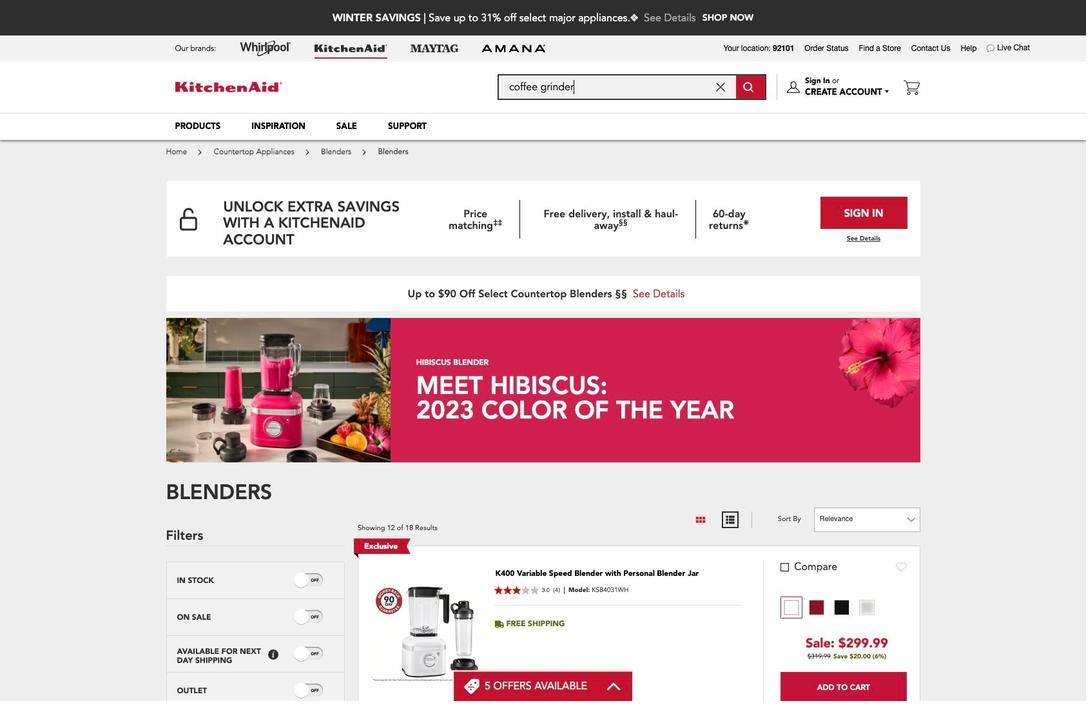Task type: locate. For each thing, give the bounding box(es) containing it.
1 vertical spatial kitchenaid image
[[175, 82, 282, 92]]

main content
[[160, 181, 927, 701]]

1 horizontal spatial kitchenaid image
[[314, 45, 387, 52]]

product grid view image
[[695, 514, 707, 525]]

add to wish list image
[[896, 562, 907, 572]]

contour silver image
[[860, 600, 875, 615]]

maytag image
[[410, 45, 458, 52]]

dialog
[[160, 113, 927, 140]]

tooltip
[[269, 650, 279, 660]]

on sale filter is off switch
[[311, 614, 319, 621]]

amana image
[[481, 44, 546, 53]]

a k400 blender in hibiscus blending a bold pink beverage with different attachments. image
[[166, 318, 391, 462]]

passion red image
[[809, 600, 825, 615]]

clear search button image
[[716, 83, 725, 92]]

0 horizontal spatial kitchenaid image
[[175, 82, 282, 92]]

Search search field
[[490, 74, 767, 100]]

kitchenaid image
[[314, 45, 387, 52], [175, 82, 282, 92]]

in stock filter is off switch
[[311, 577, 319, 584]]



Task type: describe. For each thing, give the bounding box(es) containing it.
k400 variable speed blender with personal blender jar image
[[371, 584, 481, 683]]

available for next day shipping filter is off switch
[[311, 651, 319, 657]]

black matte image
[[835, 600, 850, 615]]

whirlpool image
[[240, 41, 291, 56]]

clear search button element
[[716, 83, 725, 92]]

outlet filter is off switch
[[311, 687, 319, 694]]

available for next day shipping element
[[177, 647, 263, 665]]

lock icon image
[[179, 195, 198, 244]]

white image
[[784, 600, 800, 615]]

0 vertical spatial kitchenaid image
[[314, 45, 387, 52]]



Task type: vqa. For each thing, say whether or not it's contained in the screenshot.
Contour Silver icon
yes



